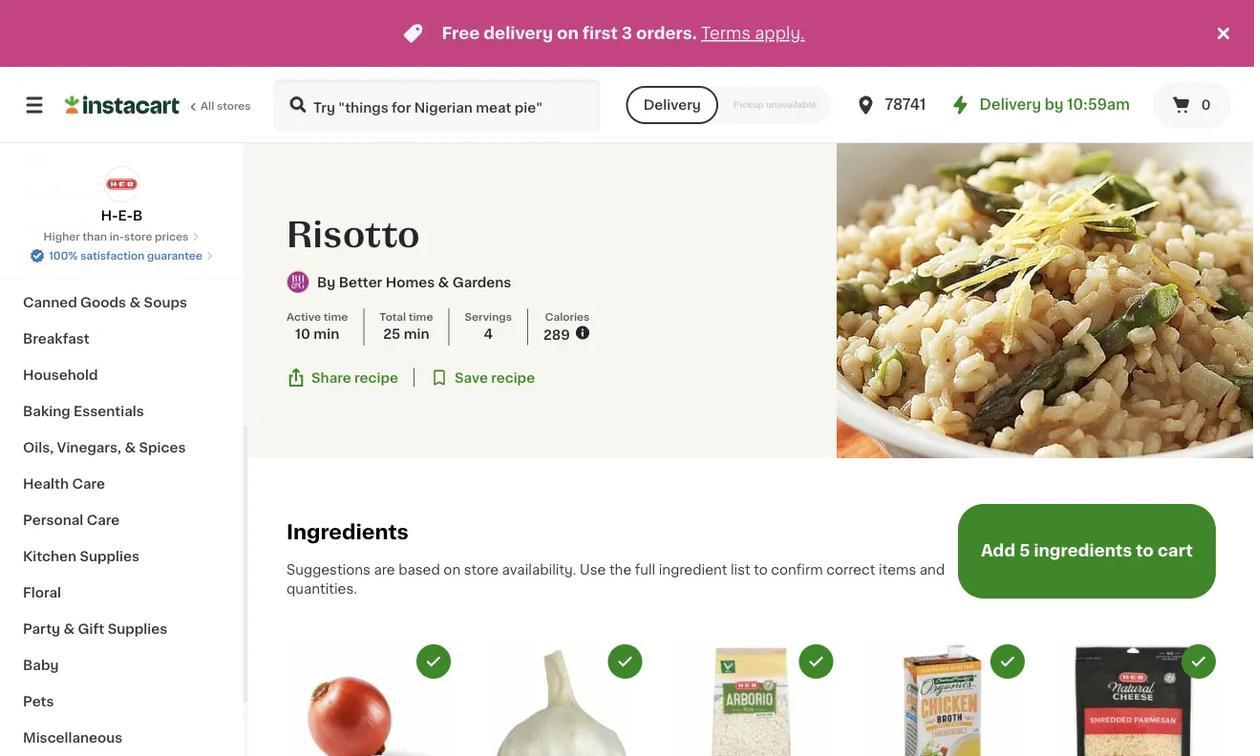 Task type: describe. For each thing, give the bounding box(es) containing it.
oils, vinegars, & spices
[[23, 442, 186, 455]]

h-
[[101, 209, 118, 223]]

3 product group from the left
[[669, 645, 834, 757]]

household
[[23, 369, 98, 382]]

better
[[339, 276, 383, 289]]

free
[[442, 25, 480, 42]]

recipe for save recipe
[[491, 371, 535, 385]]

dry goods & pasta
[[23, 224, 154, 237]]

availability.
[[502, 564, 577, 577]]

total time 25 min
[[380, 312, 433, 341]]

oils, vinegars, & spices link
[[11, 430, 232, 466]]

5 product group from the left
[[1052, 645, 1217, 757]]

miscellaneous link
[[11, 721, 232, 757]]

100% satisfaction guarantee button
[[30, 245, 214, 264]]

prepared foods
[[23, 187, 132, 201]]

e-
[[118, 209, 133, 223]]

dry goods & pasta link
[[11, 212, 232, 248]]

5
[[1020, 543, 1031, 559]]

higher
[[44, 232, 80, 242]]

baking
[[23, 405, 70, 419]]

floral
[[23, 587, 61, 600]]

satisfaction
[[80, 251, 145, 261]]

breakfast link
[[11, 321, 232, 357]]

pets
[[23, 696, 54, 709]]

recipe for share recipe
[[355, 371, 398, 385]]

prices
[[155, 232, 189, 242]]

quantities.
[[287, 583, 357, 596]]

risotto image
[[837, 143, 1255, 459]]

delivery for delivery by 10:59am
[[980, 98, 1042, 112]]

household link
[[11, 357, 232, 394]]

in-
[[110, 232, 124, 242]]

vinegars,
[[57, 442, 121, 455]]

delivery by 10:59am link
[[950, 94, 1131, 117]]

pets link
[[11, 684, 232, 721]]

sauces
[[126, 260, 176, 273]]

ingredients
[[287, 523, 409, 543]]

personal care
[[23, 514, 120, 528]]

canned goods & soups
[[23, 296, 187, 310]]

correct
[[827, 564, 876, 577]]

first
[[583, 25, 618, 42]]

instacart logo image
[[65, 94, 180, 117]]

time for 25 min
[[409, 312, 433, 322]]

prepared
[[23, 187, 86, 201]]

floral link
[[11, 575, 232, 612]]

deli
[[23, 151, 50, 164]]

by better homes & gardens
[[317, 276, 512, 289]]

10
[[295, 327, 311, 341]]

canned goods & soups link
[[11, 285, 232, 321]]

100%
[[49, 251, 78, 261]]

add
[[981, 543, 1016, 559]]

1 product group from the left
[[287, 645, 451, 757]]

health care link
[[11, 466, 232, 503]]

canned
[[23, 296, 77, 310]]

goods for dry
[[51, 224, 97, 237]]

foods
[[90, 187, 132, 201]]

calories
[[545, 312, 590, 322]]

1 unselect item image from the left
[[425, 654, 442, 671]]

use
[[580, 564, 606, 577]]

suggestions
[[287, 564, 371, 577]]

baking essentials link
[[11, 394, 232, 430]]

active time 10 min
[[287, 312, 348, 341]]

h-e-b link
[[101, 166, 143, 226]]

higher than in-store prices link
[[44, 229, 200, 245]]

miscellaneous
[[23, 732, 123, 745]]

25
[[383, 327, 401, 341]]

spices
[[139, 442, 186, 455]]

gift
[[78, 623, 104, 636]]

add 5 ingredients to cart
[[981, 543, 1194, 559]]

party & gift supplies link
[[11, 612, 232, 648]]

delivery button
[[627, 86, 719, 124]]

care for health care
[[72, 478, 105, 491]]

deli link
[[11, 140, 232, 176]]

apply.
[[755, 25, 805, 42]]

supplies inside party & gift supplies 'link'
[[108, 623, 167, 636]]

1 unselect item image from the left
[[617, 654, 634, 671]]

baby
[[23, 659, 59, 673]]



Task type: locate. For each thing, give the bounding box(es) containing it.
to right list
[[754, 564, 768, 577]]

& inside 'link'
[[64, 623, 75, 636]]

time
[[324, 312, 348, 322], [409, 312, 433, 322]]

ingredients
[[1034, 543, 1133, 559]]

289
[[544, 328, 570, 342]]

0 vertical spatial to
[[1137, 543, 1154, 559]]

baking essentials
[[23, 405, 144, 419]]

1 horizontal spatial unselect item image
[[999, 654, 1017, 671]]

1 vertical spatial goods
[[80, 296, 126, 310]]

10:59am
[[1068, 98, 1131, 112]]

1 horizontal spatial recipe
[[491, 371, 535, 385]]

2 time from the left
[[409, 312, 433, 322]]

0 button
[[1153, 82, 1232, 128]]

risotto
[[287, 218, 420, 252]]

on left first
[[557, 25, 579, 42]]

to inside suggestions are based on store availability. use the full ingredient list to confirm correct items and quantities.
[[754, 564, 768, 577]]

save
[[455, 371, 488, 385]]

service type group
[[627, 86, 832, 124]]

product group
[[287, 645, 451, 757], [478, 645, 642, 757], [669, 645, 834, 757], [861, 645, 1025, 757], [1052, 645, 1217, 757]]

baby link
[[11, 648, 232, 684]]

min right 10
[[314, 327, 340, 341]]

breakfast
[[23, 333, 90, 346]]

condiments & sauces link
[[11, 248, 232, 285]]

1 horizontal spatial on
[[557, 25, 579, 42]]

confirm
[[771, 564, 823, 577]]

0 horizontal spatial unselect item image
[[617, 654, 634, 671]]

2 min from the left
[[404, 327, 430, 341]]

on right the based at bottom left
[[444, 564, 461, 577]]

0 horizontal spatial to
[[754, 564, 768, 577]]

3 unselect item image from the left
[[1191, 654, 1208, 671]]

add 5 ingredients to cart button
[[958, 505, 1217, 599]]

party
[[23, 623, 60, 636]]

store down 'b'
[[124, 232, 152, 242]]

0 vertical spatial supplies
[[80, 550, 140, 564]]

recipe inside share recipe button
[[355, 371, 398, 385]]

cart
[[1158, 543, 1194, 559]]

unselect item image down confirm
[[808, 654, 825, 671]]

share recipe button
[[287, 368, 398, 388]]

1 horizontal spatial delivery
[[980, 98, 1042, 112]]

time inside active time 10 min
[[324, 312, 348, 322]]

the
[[610, 564, 632, 577]]

2 horizontal spatial unselect item image
[[1191, 654, 1208, 671]]

1 horizontal spatial to
[[1137, 543, 1154, 559]]

2 recipe from the left
[[491, 371, 535, 385]]

recipe
[[355, 371, 398, 385], [491, 371, 535, 385]]

2 unselect item image from the left
[[808, 654, 825, 671]]

0 horizontal spatial store
[[124, 232, 152, 242]]

by
[[317, 276, 336, 289]]

kitchen supplies link
[[11, 539, 232, 575]]

2 product group from the left
[[478, 645, 642, 757]]

1 horizontal spatial store
[[464, 564, 499, 577]]

save recipe button
[[430, 368, 535, 388]]

active
[[287, 312, 321, 322]]

h-e-b logo image
[[104, 166, 140, 203]]

on
[[557, 25, 579, 42], [444, 564, 461, 577]]

time for 10 min
[[324, 312, 348, 322]]

0 vertical spatial store
[[124, 232, 152, 242]]

min inside active time 10 min
[[314, 327, 340, 341]]

1 horizontal spatial unselect item image
[[808, 654, 825, 671]]

unselect item image down the based at bottom left
[[425, 654, 442, 671]]

unselect item image
[[425, 654, 442, 671], [808, 654, 825, 671]]

0 horizontal spatial min
[[314, 327, 340, 341]]

all stores
[[201, 101, 251, 111]]

supplies down floral link
[[108, 623, 167, 636]]

0 horizontal spatial delivery
[[644, 98, 701, 112]]

0 horizontal spatial unselect item image
[[425, 654, 442, 671]]

1 time from the left
[[324, 312, 348, 322]]

condiments & sauces
[[23, 260, 176, 273]]

are
[[374, 564, 395, 577]]

supplies
[[80, 550, 140, 564], [108, 623, 167, 636]]

recipe inside "save recipe" "button"
[[491, 371, 535, 385]]

servings 4
[[465, 312, 512, 341]]

delivery down orders.
[[644, 98, 701, 112]]

guarantee
[[147, 251, 202, 261]]

goods down condiments & sauces
[[80, 296, 126, 310]]

health
[[23, 478, 69, 491]]

terms
[[701, 25, 751, 42]]

to left cart
[[1137, 543, 1154, 559]]

goods inside dry goods & pasta link
[[51, 224, 97, 237]]

kitchen
[[23, 550, 77, 564]]

supplies inside kitchen supplies link
[[80, 550, 140, 564]]

1 vertical spatial on
[[444, 564, 461, 577]]

1 min from the left
[[314, 327, 340, 341]]

None search field
[[273, 78, 602, 132]]

78741 button
[[855, 78, 970, 132]]

unselect item image
[[617, 654, 634, 671], [999, 654, 1017, 671], [1191, 654, 1208, 671]]

terms apply. link
[[701, 25, 805, 42]]

total
[[380, 312, 406, 322]]

delivery
[[980, 98, 1042, 112], [644, 98, 701, 112]]

delivery left by
[[980, 98, 1042, 112]]

supplies down personal care link in the bottom of the page
[[80, 550, 140, 564]]

1 vertical spatial care
[[87, 514, 120, 528]]

goods inside "canned goods & soups" link
[[80, 296, 126, 310]]

based
[[399, 564, 440, 577]]

h-e-b
[[101, 209, 143, 223]]

care
[[72, 478, 105, 491], [87, 514, 120, 528]]

min right the 25
[[404, 327, 430, 341]]

delivery
[[484, 25, 553, 42]]

Search field
[[275, 80, 600, 130]]

min for 25 min
[[404, 327, 430, 341]]

health care
[[23, 478, 105, 491]]

soups
[[144, 296, 187, 310]]

2 unselect item image from the left
[[999, 654, 1017, 671]]

on inside suggestions are based on store availability. use the full ingredient list to confirm correct items and quantities.
[[444, 564, 461, 577]]

on inside limited time offer region
[[557, 25, 579, 42]]

to
[[1137, 543, 1154, 559], [754, 564, 768, 577]]

1 vertical spatial supplies
[[108, 623, 167, 636]]

recipe right the share
[[355, 371, 398, 385]]

to inside 'button'
[[1137, 543, 1154, 559]]

stores
[[217, 101, 251, 111]]

condiments
[[23, 260, 108, 273]]

0 vertical spatial care
[[72, 478, 105, 491]]

homes
[[386, 276, 435, 289]]

kitchen supplies
[[23, 550, 140, 564]]

0 vertical spatial on
[[557, 25, 579, 42]]

items
[[879, 564, 917, 577]]

higher than in-store prices
[[44, 232, 189, 242]]

store left availability.
[[464, 564, 499, 577]]

free delivery on first 3 orders. terms apply.
[[442, 25, 805, 42]]

party & gift supplies
[[23, 623, 167, 636]]

personal
[[23, 514, 83, 528]]

suggestions are based on store availability. use the full ingredient list to confirm correct items and quantities.
[[287, 564, 945, 596]]

1 vertical spatial store
[[464, 564, 499, 577]]

time inside "total time 25 min"
[[409, 312, 433, 322]]

servings
[[465, 312, 512, 322]]

0 horizontal spatial on
[[444, 564, 461, 577]]

limited time offer region
[[0, 0, 1213, 67]]

time right total at the left
[[409, 312, 433, 322]]

1 recipe from the left
[[355, 371, 398, 385]]

min inside "total time 25 min"
[[404, 327, 430, 341]]

save recipe
[[455, 371, 535, 385]]

care for personal care
[[87, 514, 120, 528]]

goods
[[51, 224, 97, 237], [80, 296, 126, 310]]

delivery for delivery
[[644, 98, 701, 112]]

share recipe
[[312, 371, 398, 385]]

all
[[201, 101, 214, 111]]

0 vertical spatial goods
[[51, 224, 97, 237]]

1 horizontal spatial min
[[404, 327, 430, 341]]

&
[[100, 224, 112, 237], [111, 260, 122, 273], [438, 276, 449, 289], [130, 296, 141, 310], [125, 442, 136, 455], [64, 623, 75, 636]]

goods up 100%
[[51, 224, 97, 237]]

0
[[1202, 98, 1211, 112]]

prepared foods link
[[11, 176, 232, 212]]

personal care link
[[11, 503, 232, 539]]

oils,
[[23, 442, 54, 455]]

3
[[622, 25, 633, 42]]

1 vertical spatial to
[[754, 564, 768, 577]]

dry
[[23, 224, 48, 237]]

share
[[312, 371, 351, 385]]

0 horizontal spatial time
[[324, 312, 348, 322]]

care down "vinegars,"
[[72, 478, 105, 491]]

min for 10 min
[[314, 327, 340, 341]]

recipe right the save
[[491, 371, 535, 385]]

1 horizontal spatial time
[[409, 312, 433, 322]]

orders.
[[637, 25, 698, 42]]

4 product group from the left
[[861, 645, 1025, 757]]

delivery by 10:59am
[[980, 98, 1131, 112]]

delivery inside button
[[644, 98, 701, 112]]

pasta
[[115, 224, 154, 237]]

goods for canned
[[80, 296, 126, 310]]

care up kitchen supplies link
[[87, 514, 120, 528]]

0 horizontal spatial recipe
[[355, 371, 398, 385]]

time right active
[[324, 312, 348, 322]]

store inside suggestions are based on store availability. use the full ingredient list to confirm correct items and quantities.
[[464, 564, 499, 577]]

b
[[133, 209, 143, 223]]



Task type: vqa. For each thing, say whether or not it's contained in the screenshot.
Correct
yes



